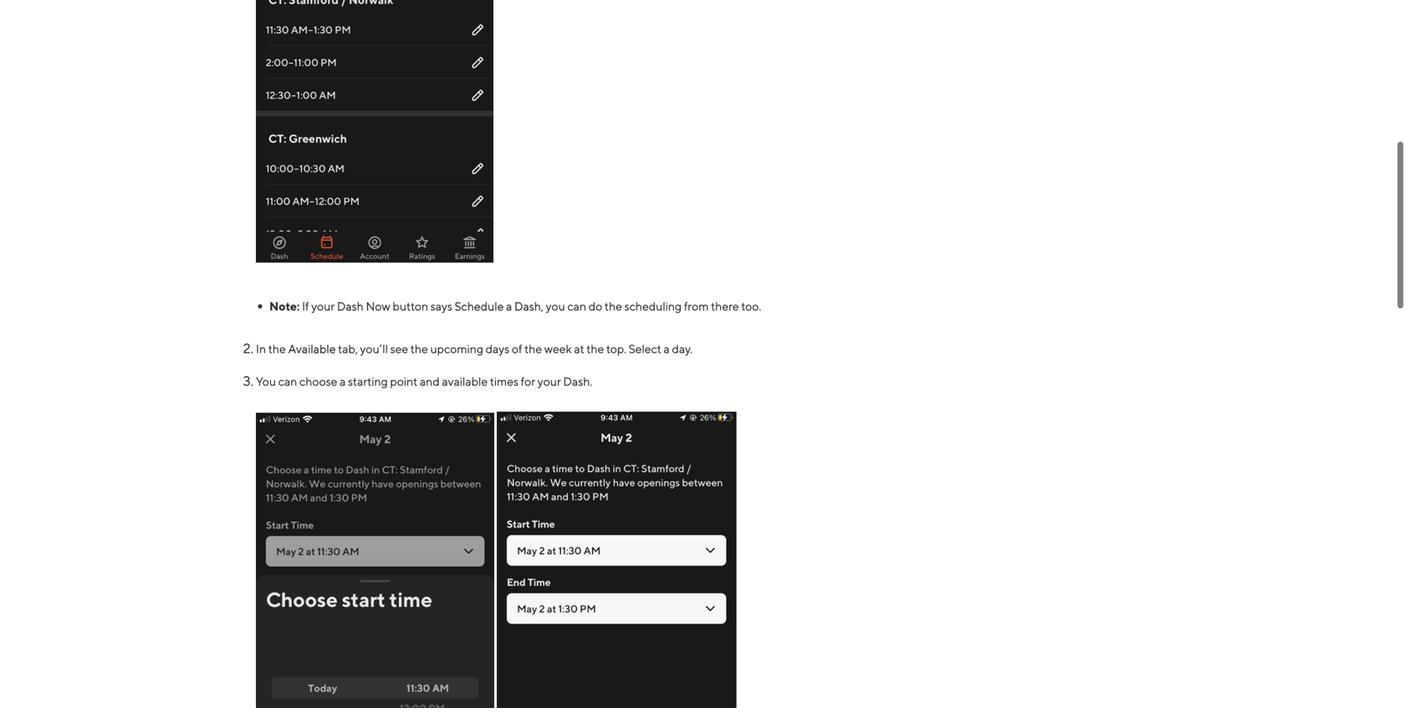 Task type: vqa. For each thing, say whether or not it's contained in the screenshot.
English (US) in the button
no



Task type: locate. For each thing, give the bounding box(es) containing it.
dash left now
[[337, 299, 364, 313]]

dash left you
[[515, 299, 541, 313]]

a right choose
[[340, 375, 346, 389]]

dash.
[[564, 375, 593, 389]]

note:
[[269, 299, 300, 313]]

you
[[546, 299, 566, 313]]

for
[[521, 375, 536, 389]]

1 vertical spatial can
[[278, 375, 297, 389]]

in the available tab, you'll see the upcoming days of the week at the top. select a day.
[[256, 342, 693, 356]]

the right do
[[605, 299, 623, 313]]

note: if your dash now button says schedule a dash , you can do the scheduling from there too.
[[269, 299, 762, 313]]

see
[[390, 342, 408, 356]]

the right at at the left of page
[[587, 342, 604, 356]]

1 dash from the left
[[337, 299, 364, 313]]

there
[[711, 299, 739, 313]]

2 vertical spatial a
[[340, 375, 346, 389]]

1 vertical spatial a
[[664, 342, 670, 356]]

0 horizontal spatial your
[[311, 299, 335, 313]]

week
[[545, 342, 572, 356]]

1 horizontal spatial can
[[568, 299, 587, 313]]

the
[[605, 299, 623, 313], [268, 342, 286, 356], [411, 342, 428, 356], [525, 342, 542, 356], [587, 342, 604, 356]]

available
[[442, 375, 488, 389]]

can
[[568, 299, 587, 313], [278, 375, 297, 389]]

can right you
[[278, 375, 297, 389]]

button
[[393, 299, 429, 313]]

times
[[490, 375, 519, 389]]

dash
[[337, 299, 364, 313], [515, 299, 541, 313]]

and
[[420, 375, 440, 389]]

0 vertical spatial a
[[506, 299, 512, 313]]

your
[[311, 299, 335, 313], [538, 375, 561, 389]]

0 horizontal spatial a
[[340, 375, 346, 389]]

a left day.
[[664, 342, 670, 356]]

can left do
[[568, 299, 587, 313]]

a right the schedule
[[506, 299, 512, 313]]

,
[[541, 299, 544, 313]]

scheduling
[[625, 299, 682, 313]]

your right if on the left
[[311, 299, 335, 313]]

1 vertical spatial your
[[538, 375, 561, 389]]

1 horizontal spatial dash
[[515, 299, 541, 313]]

day.
[[672, 342, 693, 356]]

at
[[574, 342, 585, 356]]

1 horizontal spatial your
[[538, 375, 561, 389]]

0 vertical spatial can
[[568, 299, 587, 313]]

0 horizontal spatial can
[[278, 375, 297, 389]]

tab,
[[338, 342, 358, 356]]

your right for
[[538, 375, 561, 389]]

0 horizontal spatial dash
[[337, 299, 364, 313]]

a
[[506, 299, 512, 313], [664, 342, 670, 356], [340, 375, 346, 389]]

0 vertical spatial your
[[311, 299, 335, 313]]

starting
[[348, 375, 388, 389]]



Task type: describe. For each thing, give the bounding box(es) containing it.
you can choose a starting point and available times for your dash.
[[256, 375, 593, 389]]

from
[[684, 299, 709, 313]]

schedule
[[455, 299, 504, 313]]

if
[[302, 299, 309, 313]]

2 dash from the left
[[515, 299, 541, 313]]

2 horizontal spatial a
[[664, 342, 670, 356]]

top.
[[607, 342, 627, 356]]

of
[[512, 342, 523, 356]]

point
[[390, 375, 418, 389]]

upcoming
[[431, 342, 484, 356]]

you
[[256, 375, 276, 389]]

1 horizontal spatial a
[[506, 299, 512, 313]]

the right of
[[525, 342, 542, 356]]

available
[[288, 342, 336, 356]]

do
[[589, 299, 603, 313]]

the right in
[[268, 342, 286, 356]]

the right see
[[411, 342, 428, 356]]

now
[[366, 299, 391, 313]]

you'll
[[360, 342, 388, 356]]

in
[[256, 342, 266, 356]]

too.
[[742, 299, 762, 313]]

days
[[486, 342, 510, 356]]

select
[[629, 342, 662, 356]]

choose
[[300, 375, 338, 389]]

says
[[431, 299, 453, 313]]



